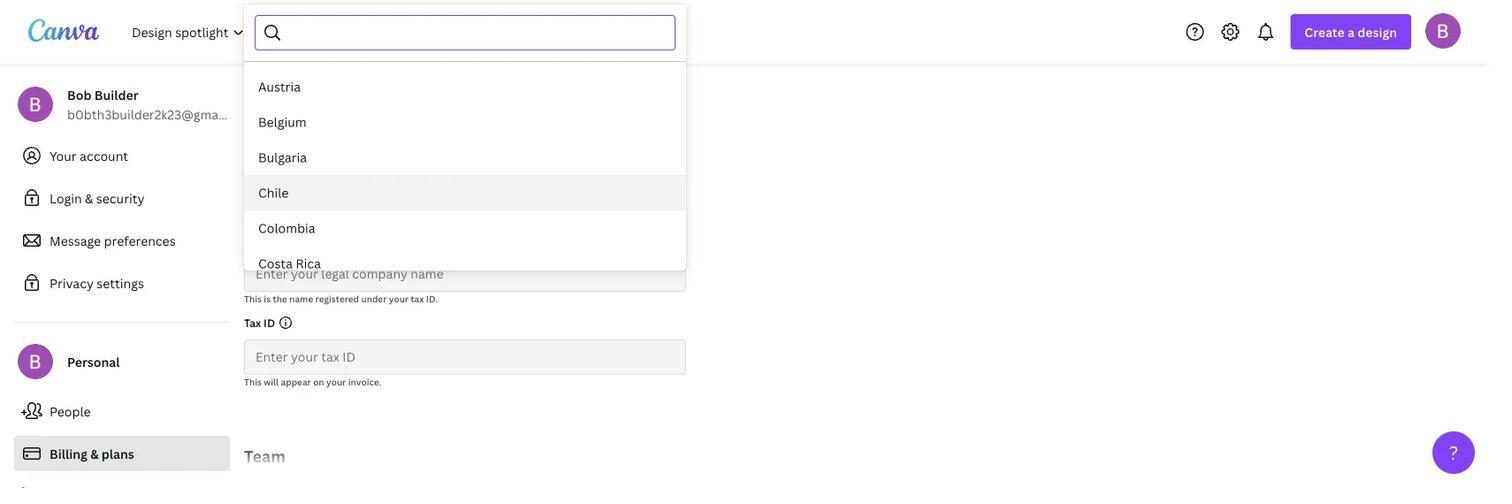 Task type: describe. For each thing, give the bounding box(es) containing it.
& for login
[[85, 190, 93, 207]]

b0bth3builder2k23@gmail.com
[[67, 106, 255, 122]]

privacy settings link
[[14, 265, 230, 301]]

login & security link
[[14, 180, 230, 216]]

people link
[[14, 394, 230, 429]]

invoice.
[[348, 376, 382, 388]]

plans
[[102, 445, 134, 462]]

bob
[[67, 86, 92, 103]]

preferences
[[104, 232, 176, 249]]

?
[[1449, 440, 1459, 465]]

austria button
[[244, 69, 686, 104]]

login & security
[[50, 190, 145, 207]]

bob builder image
[[1426, 13, 1461, 48]]

your account
[[50, 147, 128, 164]]

people
[[50, 403, 91, 420]]

bulgaria button
[[244, 140, 686, 175]]

privacy settings
[[50, 275, 144, 291]]

billing & plans
[[50, 445, 134, 462]]

company
[[274, 233, 322, 248]]

privacy
[[50, 275, 94, 291]]

legal company name
[[244, 233, 353, 248]]

id for tax id enter this information if you are a tax-exempt organization. only supported countries are shown.
[[274, 86, 291, 108]]

builder
[[94, 86, 138, 103]]

security
[[96, 190, 145, 207]]

this
[[280, 116, 302, 133]]

legal
[[244, 233, 271, 248]]

chile option
[[244, 175, 686, 211]]

you
[[389, 116, 411, 133]]

id.
[[426, 293, 438, 305]]

settings
[[97, 275, 144, 291]]

only
[[596, 116, 624, 133]]

& for billing
[[90, 445, 99, 462]]

bulgaria
[[258, 149, 307, 166]]

belgium
[[258, 114, 307, 130]]

create a design
[[1305, 23, 1397, 40]]

an
[[296, 197, 311, 214]]

this is the name registered under your tax id.
[[244, 293, 438, 305]]

this will appear on your invoice.
[[244, 376, 382, 388]]

chile
[[258, 184, 289, 201]]

organization.
[[517, 116, 593, 133]]

1 vertical spatial your
[[326, 376, 346, 388]]

design
[[1358, 23, 1397, 40]]

costa rica option
[[244, 246, 686, 281]]

tax for tax id enter this information if you are a tax-exempt organization. only supported countries are shown.
[[244, 86, 270, 108]]

create a design button
[[1291, 14, 1412, 50]]

your
[[50, 147, 77, 164]]

your account link
[[14, 138, 230, 173]]

1 vertical spatial name
[[289, 293, 313, 305]]

exempt
[[469, 116, 513, 133]]

list box containing austria
[[244, 69, 686, 488]]

costa rica
[[258, 255, 321, 272]]

message preferences link
[[14, 223, 230, 258]]

1 horizontal spatial name
[[324, 233, 353, 248]]

enter
[[244, 116, 276, 133]]

tax for tax id
[[244, 315, 261, 330]]



Task type: locate. For each thing, give the bounding box(es) containing it.
0 vertical spatial this
[[244, 293, 262, 305]]

select an option
[[256, 197, 353, 214]]

belgium button
[[244, 104, 686, 140]]

your right on
[[326, 376, 346, 388]]

bob builder b0bth3builder2k23@gmail.com
[[67, 86, 255, 122]]

if
[[378, 116, 386, 133]]

login
[[50, 190, 82, 207]]

1 horizontal spatial your
[[389, 293, 409, 305]]

team
[[244, 445, 286, 467]]

list box
[[244, 69, 686, 488]]

billing
[[50, 445, 87, 462]]

& right login
[[85, 190, 93, 207]]

0 vertical spatial &
[[85, 190, 93, 207]]

this for this is the name registered under your tax id.
[[244, 293, 262, 305]]

id for tax id
[[264, 315, 275, 330]]

0 horizontal spatial are
[[369, 136, 388, 153]]

chile button
[[244, 175, 686, 211]]

information
[[305, 116, 375, 133]]

country
[[283, 164, 324, 179]]

supported
[[244, 136, 307, 153]]

colombia button
[[244, 211, 686, 246]]

1 horizontal spatial are
[[414, 116, 433, 133]]

a inside dropdown button
[[1348, 23, 1355, 40]]

0 vertical spatial tax
[[244, 86, 270, 108]]

0 vertical spatial a
[[1348, 23, 1355, 40]]

countries
[[310, 136, 366, 153]]

on
[[313, 376, 324, 388]]

tax id enter this information if you are a tax-exempt organization. only supported countries are shown.
[[244, 86, 624, 153]]

& left plans
[[90, 445, 99, 462]]

this left will
[[244, 376, 262, 388]]

1 vertical spatial are
[[369, 136, 388, 153]]

bulgaria option
[[244, 140, 686, 175]]

a inside tax id enter this information if you are a tax-exempt organization. only supported countries are shown.
[[436, 116, 443, 133]]

rica
[[296, 255, 321, 272]]

create
[[1305, 23, 1345, 40]]

colombia option
[[244, 211, 686, 246]]

costa rica button
[[244, 246, 686, 281]]

belgium option
[[244, 104, 686, 140]]

0 vertical spatial your
[[389, 293, 409, 305]]

is
[[264, 293, 271, 305]]

a left design
[[1348, 23, 1355, 40]]

Select an option button
[[244, 188, 686, 223]]

your
[[389, 293, 409, 305], [326, 376, 346, 388]]

registered
[[315, 293, 359, 305]]

1 tax from the top
[[244, 86, 270, 108]]

Enter your tax ID text field
[[256, 341, 675, 374]]

0 vertical spatial are
[[414, 116, 433, 133]]

Enter your legal company name text field
[[256, 257, 675, 291]]

are
[[414, 116, 433, 133], [369, 136, 388, 153]]

0 horizontal spatial name
[[289, 293, 313, 305]]

issuing country
[[244, 164, 324, 179]]

0 vertical spatial name
[[324, 233, 353, 248]]

billing & plans link
[[14, 436, 230, 471]]

this
[[244, 293, 262, 305], [244, 376, 262, 388]]

colombia
[[258, 220, 315, 237]]

0 horizontal spatial a
[[436, 116, 443, 133]]

under
[[361, 293, 387, 305]]

id down is
[[264, 315, 275, 330]]

your left tax
[[389, 293, 409, 305]]

0 horizontal spatial your
[[326, 376, 346, 388]]

tax down 'costa'
[[244, 315, 261, 330]]

will
[[264, 376, 279, 388]]

&
[[85, 190, 93, 207], [90, 445, 99, 462]]

? button
[[1433, 432, 1475, 474]]

option
[[314, 197, 353, 214]]

are down "if"
[[369, 136, 388, 153]]

2 tax from the top
[[244, 315, 261, 330]]

costa
[[258, 255, 293, 272]]

& inside "link"
[[90, 445, 99, 462]]

1 vertical spatial &
[[90, 445, 99, 462]]

are up shown.
[[414, 116, 433, 133]]

top level navigation element
[[120, 14, 675, 50]]

tax inside tax id enter this information if you are a tax-exempt organization. only supported countries are shown.
[[244, 86, 270, 108]]

austria option
[[244, 69, 686, 104]]

this for this will appear on your invoice.
[[244, 376, 262, 388]]

name right the the
[[289, 293, 313, 305]]

1 this from the top
[[244, 293, 262, 305]]

austria
[[258, 78, 301, 95]]

id
[[274, 86, 291, 108], [264, 315, 275, 330]]

shown.
[[391, 136, 433, 153]]

1 horizontal spatial a
[[1348, 23, 1355, 40]]

personal
[[67, 353, 120, 370]]

tax id
[[244, 315, 275, 330]]

name
[[324, 233, 353, 248], [289, 293, 313, 305]]

name down the option
[[324, 233, 353, 248]]

message
[[50, 232, 101, 249]]

account
[[80, 147, 128, 164]]

tax up enter
[[244, 86, 270, 108]]

select
[[256, 197, 293, 214]]

id up the belgium
[[274, 86, 291, 108]]

tax
[[244, 86, 270, 108], [244, 315, 261, 330]]

1 vertical spatial this
[[244, 376, 262, 388]]

message preferences
[[50, 232, 176, 249]]

1 vertical spatial a
[[436, 116, 443, 133]]

2 this from the top
[[244, 376, 262, 388]]

appear
[[281, 376, 311, 388]]

the
[[273, 293, 287, 305]]

None search field
[[290, 16, 664, 50]]

a left tax-
[[436, 116, 443, 133]]

id inside tax id enter this information if you are a tax-exempt organization. only supported countries are shown.
[[274, 86, 291, 108]]

tax
[[411, 293, 424, 305]]

this left is
[[244, 293, 262, 305]]

tax-
[[446, 116, 469, 133]]

1 vertical spatial tax
[[244, 315, 261, 330]]

0 vertical spatial id
[[274, 86, 291, 108]]

a
[[1348, 23, 1355, 40], [436, 116, 443, 133]]

1 vertical spatial id
[[264, 315, 275, 330]]

issuing
[[244, 164, 280, 179]]



Task type: vqa. For each thing, say whether or not it's contained in the screenshot.
the Login
yes



